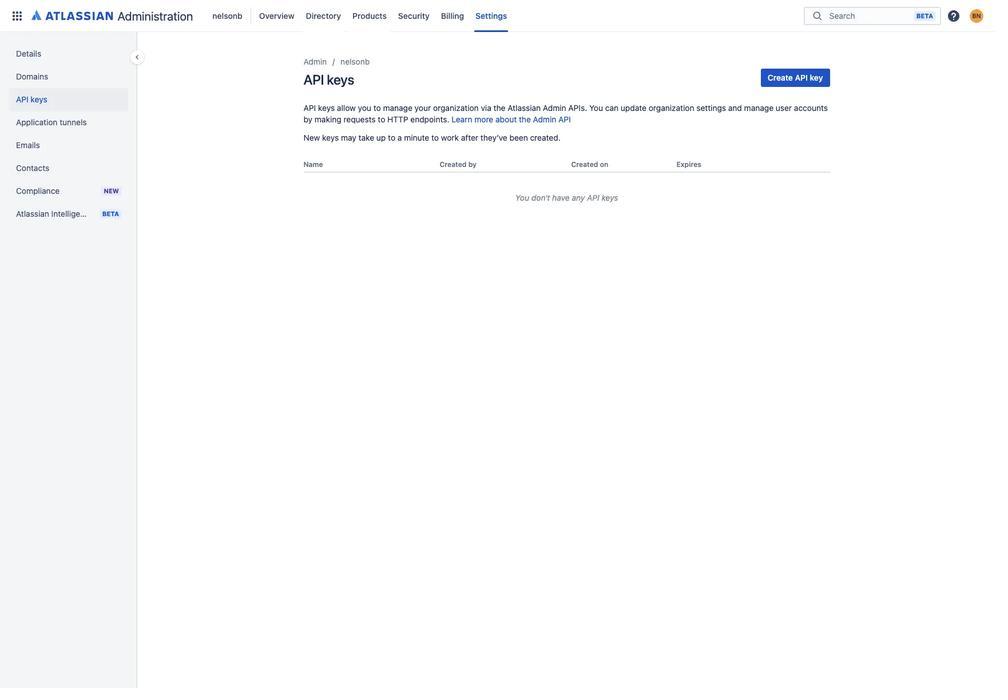 Task type: vqa. For each thing, say whether or not it's contained in the screenshot.
Toggle navigation image
no



Task type: locate. For each thing, give the bounding box(es) containing it.
key
[[810, 73, 823, 82]]

new keys may take up to a minute to work after they've been created.
[[304, 133, 561, 142]]

atlassian image
[[31, 8, 113, 22], [31, 8, 113, 22]]

beta
[[916, 12, 933, 19]]

created
[[440, 160, 467, 169], [571, 160, 598, 169]]

overview
[[259, 11, 294, 20]]

0 horizontal spatial organization
[[433, 103, 479, 113]]

0 vertical spatial nelsonb
[[212, 11, 242, 20]]

nelsonb link inside global navigation element
[[209, 7, 246, 25]]

2 created from the left
[[571, 160, 598, 169]]

domains link
[[9, 65, 128, 88]]

beta
[[102, 210, 119, 217]]

new down making
[[304, 133, 320, 142]]

emails
[[16, 140, 40, 150]]

api up making
[[304, 103, 316, 113]]

admin left apis.
[[543, 103, 566, 113]]

to right you
[[373, 103, 381, 113]]

apis.
[[568, 103, 587, 113]]

atlassian inside api keys allow you to manage your organization via the atlassian admin apis. you can update organization settings and manage user accounts by making requests to http endpoints.
[[508, 103, 541, 113]]

any
[[572, 193, 585, 203]]

1 horizontal spatial the
[[519, 114, 531, 124]]

domains
[[16, 72, 48, 81]]

new up beta on the left top of page
[[104, 187, 119, 195]]

nelsonb
[[212, 11, 242, 20], [341, 57, 370, 66]]

organization right update
[[649, 103, 694, 113]]

0 horizontal spatial the
[[494, 103, 505, 113]]

0 horizontal spatial by
[[304, 114, 312, 124]]

products link
[[349, 7, 390, 25]]

1 horizontal spatial new
[[304, 133, 320, 142]]

learn more about the admin api link
[[452, 114, 571, 124]]

billing link
[[438, 7, 468, 25]]

the up about
[[494, 103, 505, 113]]

1 horizontal spatial organization
[[649, 103, 694, 113]]

directory
[[306, 11, 341, 20]]

settings link
[[472, 7, 510, 25]]

organization
[[433, 103, 479, 113], [649, 103, 694, 113]]

1 horizontal spatial manage
[[744, 103, 774, 113]]

keys up allow
[[327, 72, 354, 88]]

0 horizontal spatial nelsonb
[[212, 11, 242, 20]]

nelsonb link
[[209, 7, 246, 25], [341, 55, 370, 69]]

1 vertical spatial admin
[[543, 103, 566, 113]]

created down work
[[440, 160, 467, 169]]

api down admin link
[[304, 72, 324, 88]]

keys up making
[[318, 103, 335, 113]]

0 vertical spatial you
[[589, 103, 603, 113]]

new for new keys may take up to a minute to work after they've been created.
[[304, 133, 320, 142]]

to left http
[[378, 114, 385, 124]]

http
[[387, 114, 408, 124]]

admin up created.
[[533, 114, 556, 124]]

nelsonb link right admin link
[[341, 55, 370, 69]]

don't
[[531, 193, 550, 203]]

api keys down domains
[[16, 94, 47, 104]]

1 horizontal spatial atlassian
[[508, 103, 541, 113]]

you inside api keys allow you to manage your organization via the atlassian admin apis. you can update organization settings and manage user accounts by making requests to http endpoints.
[[589, 103, 603, 113]]

1 vertical spatial you
[[515, 193, 529, 203]]

api down domains
[[16, 94, 28, 104]]

1 vertical spatial the
[[519, 114, 531, 124]]

organization up learn
[[433, 103, 479, 113]]

admin link
[[304, 55, 327, 69]]

atlassian up 'learn more about the admin api' link
[[508, 103, 541, 113]]

0 vertical spatial the
[[494, 103, 505, 113]]

the
[[494, 103, 505, 113], [519, 114, 531, 124]]

more
[[474, 114, 493, 124]]

emails link
[[9, 134, 128, 157]]

0 horizontal spatial new
[[104, 187, 119, 195]]

keys right any
[[602, 193, 618, 203]]

1 vertical spatial by
[[468, 160, 477, 169]]

by
[[304, 114, 312, 124], [468, 160, 477, 169]]

created.
[[530, 133, 561, 142]]

api keys down admin link
[[304, 72, 354, 88]]

1 vertical spatial new
[[104, 187, 119, 195]]

api inside button
[[795, 73, 808, 82]]

0 vertical spatial admin
[[304, 57, 327, 66]]

keys up application
[[31, 94, 47, 104]]

0 vertical spatial new
[[304, 133, 320, 142]]

new
[[304, 133, 320, 142], [104, 187, 119, 195]]

by left making
[[304, 114, 312, 124]]

admin
[[304, 57, 327, 66], [543, 103, 566, 113], [533, 114, 556, 124]]

api left key
[[795, 73, 808, 82]]

0 horizontal spatial you
[[515, 193, 529, 203]]

1 vertical spatial nelsonb link
[[341, 55, 370, 69]]

the right about
[[519, 114, 531, 124]]

api keys allow you to manage your organization via the atlassian admin apis. you can update organization settings and manage user accounts by making requests to http endpoints.
[[304, 103, 828, 124]]

may
[[341, 133, 356, 142]]

nelsonb right admin link
[[341, 57, 370, 66]]

1 created from the left
[[440, 160, 467, 169]]

0 horizontal spatial manage
[[383, 103, 412, 113]]

administration
[[118, 9, 193, 23]]

take
[[359, 133, 374, 142]]

allow
[[337, 103, 356, 113]]

expires
[[677, 160, 701, 169]]

keys
[[327, 72, 354, 88], [31, 94, 47, 104], [318, 103, 335, 113], [322, 133, 339, 142], [602, 193, 618, 203]]

to
[[373, 103, 381, 113], [378, 114, 385, 124], [388, 133, 395, 142], [431, 133, 439, 142]]

1 manage from the left
[[383, 103, 412, 113]]

contacts
[[16, 163, 49, 173]]

1 vertical spatial api keys
[[16, 94, 47, 104]]

a
[[398, 133, 402, 142]]

0 vertical spatial by
[[304, 114, 312, 124]]

1 horizontal spatial nelsonb
[[341, 57, 370, 66]]

admin down directory link
[[304, 57, 327, 66]]

nelsonb inside global navigation element
[[212, 11, 242, 20]]

you left can
[[589, 103, 603, 113]]

accounts
[[794, 103, 828, 113]]

manage up http
[[383, 103, 412, 113]]

atlassian
[[508, 103, 541, 113], [16, 209, 49, 219]]

been
[[509, 133, 528, 142]]

api keys
[[304, 72, 354, 88], [16, 94, 47, 104]]

0 horizontal spatial atlassian
[[16, 209, 49, 219]]

you
[[358, 103, 371, 113]]

2 organization from the left
[[649, 103, 694, 113]]

0 vertical spatial atlassian
[[508, 103, 541, 113]]

1 vertical spatial nelsonb
[[341, 57, 370, 66]]

nelsonb left overview
[[212, 11, 242, 20]]

security link
[[395, 7, 433, 25]]

appswitcher icon image
[[10, 9, 24, 23]]

nelsonb link left overview link
[[209, 7, 246, 25]]

manage
[[383, 103, 412, 113], [744, 103, 774, 113]]

you
[[589, 103, 603, 113], [515, 193, 529, 203]]

1 horizontal spatial you
[[589, 103, 603, 113]]

api
[[304, 72, 324, 88], [795, 73, 808, 82], [16, 94, 28, 104], [304, 103, 316, 113], [558, 114, 571, 124], [587, 193, 599, 203]]

user
[[776, 103, 792, 113]]

Search field
[[826, 5, 914, 26]]

0 horizontal spatial api keys
[[16, 94, 47, 104]]

manage right and at the top right of the page
[[744, 103, 774, 113]]

by down after
[[468, 160, 477, 169]]

atlassian down compliance
[[16, 209, 49, 219]]

api down apis.
[[558, 114, 571, 124]]

1 horizontal spatial created
[[571, 160, 598, 169]]

0 horizontal spatial nelsonb link
[[209, 7, 246, 25]]

billing
[[441, 11, 464, 20]]

security
[[398, 11, 430, 20]]

0 vertical spatial api keys
[[304, 72, 354, 88]]

1 horizontal spatial nelsonb link
[[341, 55, 370, 69]]

0 vertical spatial nelsonb link
[[209, 7, 246, 25]]

keys inside api keys allow you to manage your organization via the atlassian admin apis. you can update organization settings and manage user accounts by making requests to http endpoints.
[[318, 103, 335, 113]]

settings
[[696, 103, 726, 113]]

minute
[[404, 133, 429, 142]]

0 horizontal spatial created
[[440, 160, 467, 169]]

nelsonb for the nelsonb link in the global navigation element
[[212, 11, 242, 20]]

can
[[605, 103, 618, 113]]

you left don't at top right
[[515, 193, 529, 203]]

making
[[315, 114, 341, 124]]

up
[[376, 133, 386, 142]]

created left on
[[571, 160, 598, 169]]

to left work
[[431, 133, 439, 142]]

products
[[353, 11, 387, 20]]

administration banner
[[0, 0, 996, 32]]

api right any
[[587, 193, 599, 203]]

atlassian intelligence
[[16, 209, 94, 219]]

1 horizontal spatial by
[[468, 160, 477, 169]]

help icon image
[[947, 9, 961, 23]]



Task type: describe. For each thing, give the bounding box(es) containing it.
1 horizontal spatial api keys
[[304, 72, 354, 88]]

application tunnels
[[16, 117, 87, 127]]

details link
[[9, 42, 128, 65]]

create api key button
[[761, 69, 830, 87]]

details
[[16, 49, 41, 58]]

keys left may
[[322, 133, 339, 142]]

and
[[728, 103, 742, 113]]

created for created on
[[571, 160, 598, 169]]

2 vertical spatial admin
[[533, 114, 556, 124]]

settings
[[476, 11, 507, 20]]

name
[[304, 160, 323, 169]]

to left a
[[388, 133, 395, 142]]

application tunnels link
[[9, 111, 128, 134]]

api keys link
[[9, 88, 128, 111]]

search icon image
[[811, 10, 824, 21]]

nelsonb for rightmost the nelsonb link
[[341, 57, 370, 66]]

learn more about the admin api
[[452, 114, 571, 124]]

work
[[441, 133, 459, 142]]

endpoints.
[[410, 114, 449, 124]]

contacts link
[[9, 157, 128, 180]]

create
[[768, 73, 793, 82]]

admin inside api keys allow you to manage your organization via the atlassian admin apis. you can update organization settings and manage user accounts by making requests to http endpoints.
[[543, 103, 566, 113]]

new for new
[[104, 187, 119, 195]]

your
[[415, 103, 431, 113]]

created on
[[571, 160, 608, 169]]

intelligence
[[51, 209, 94, 219]]

application
[[16, 117, 57, 127]]

you don't have any api keys
[[515, 193, 618, 203]]

learn
[[452, 114, 472, 124]]

global navigation element
[[7, 0, 804, 32]]

administration link
[[27, 7, 198, 25]]

api inside api keys allow you to manage your organization via the atlassian admin apis. you can update organization settings and manage user accounts by making requests to http endpoints.
[[304, 103, 316, 113]]

create api key
[[768, 73, 823, 82]]

the inside api keys allow you to manage your organization via the atlassian admin apis. you can update organization settings and manage user accounts by making requests to http endpoints.
[[494, 103, 505, 113]]

1 vertical spatial atlassian
[[16, 209, 49, 219]]

tunnels
[[60, 117, 87, 127]]

account image
[[970, 9, 983, 23]]

via
[[481, 103, 491, 113]]

by inside api keys allow you to manage your organization via the atlassian admin apis. you can update organization settings and manage user accounts by making requests to http endpoints.
[[304, 114, 312, 124]]

created by
[[440, 160, 477, 169]]

after
[[461, 133, 478, 142]]

compliance
[[16, 186, 60, 196]]

created for created by
[[440, 160, 467, 169]]

about
[[495, 114, 517, 124]]

2 manage from the left
[[744, 103, 774, 113]]

on
[[600, 160, 608, 169]]

have
[[552, 193, 570, 203]]

they've
[[481, 133, 507, 142]]

requests
[[344, 114, 376, 124]]

overview link
[[256, 7, 298, 25]]

1 organization from the left
[[433, 103, 479, 113]]

directory link
[[302, 7, 344, 25]]

update
[[621, 103, 646, 113]]



